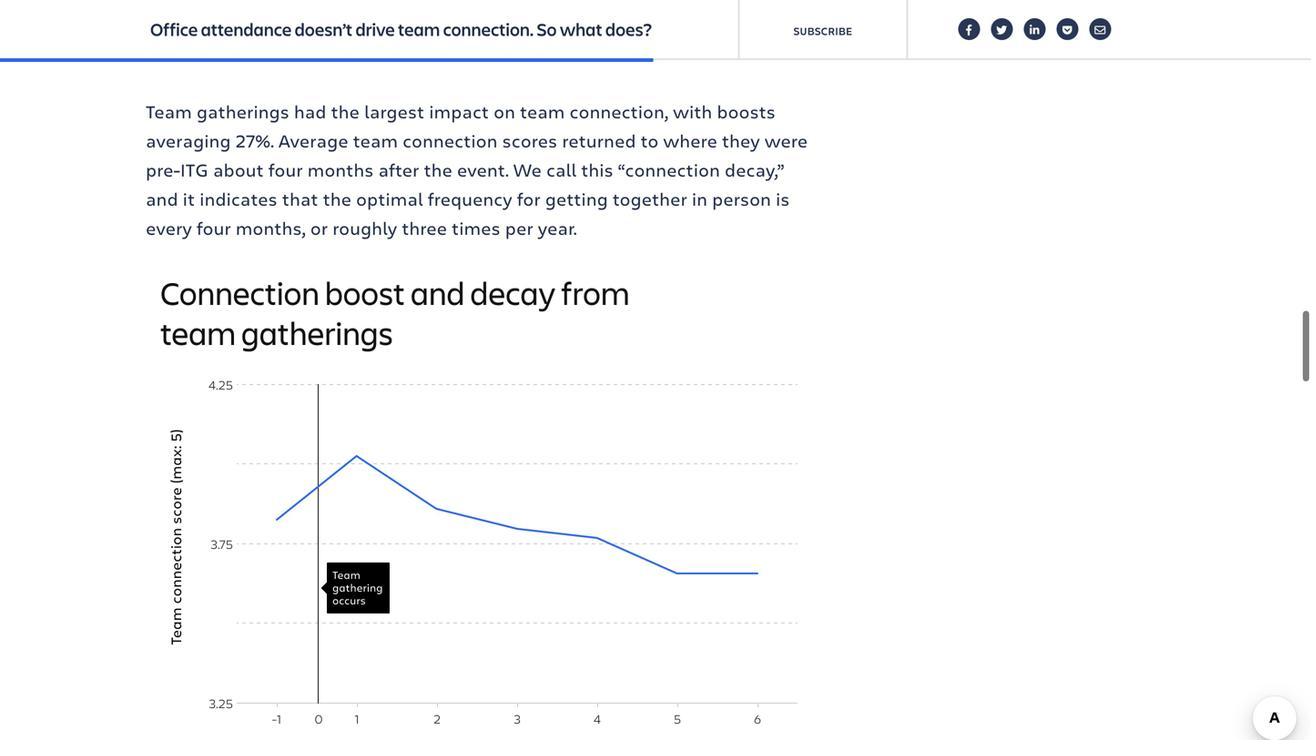 Task type: describe. For each thing, give the bounding box(es) containing it.
where
[[663, 128, 718, 153]]

largest
[[364, 99, 425, 124]]

2 vertical spatial the
[[323, 186, 352, 211]]

three
[[402, 216, 447, 240]]

team gatherings had the largest impact on team connection, with boosts averaging 27%. average team connection scores returned to where they were pre-itg about four months after the event. we call this "connection decay," and it indicates that the optimal frequency for getting together in person is every four months, or roughly three times per year.
[[146, 99, 808, 240]]

itg
[[180, 157, 209, 182]]

frequency
[[428, 186, 513, 211]]

optimal
[[356, 186, 423, 211]]

and
[[146, 186, 178, 211]]

subscribe link
[[794, 24, 853, 38]]

0 vertical spatial team
[[398, 17, 440, 41]]

average
[[279, 128, 348, 153]]

with
[[673, 99, 712, 124]]

per
[[505, 216, 533, 240]]

getting
[[545, 186, 608, 211]]

1 vertical spatial the
[[424, 157, 453, 182]]

they
[[722, 128, 760, 153]]

office attendance doesn't drive team connection. so what does?
[[150, 17, 652, 41]]

call
[[546, 157, 577, 182]]

1 vertical spatial team
[[520, 99, 565, 124]]

gatherings
[[197, 99, 289, 124]]

that
[[282, 186, 318, 211]]

0 vertical spatial four
[[268, 157, 303, 182]]

connection,
[[570, 99, 669, 124]]

returned
[[562, 128, 636, 153]]

"connection
[[618, 157, 720, 182]]

year.
[[538, 216, 577, 240]]

0 vertical spatial the
[[331, 99, 360, 124]]

what
[[560, 17, 603, 41]]

2 vertical spatial team
[[353, 128, 398, 153]]

for
[[517, 186, 541, 211]]

person
[[712, 186, 771, 211]]



Task type: vqa. For each thing, say whether or not it's contained in the screenshot.
the bottom 'How long we keep information'
no



Task type: locate. For each thing, give the bounding box(es) containing it.
0 horizontal spatial four
[[197, 216, 231, 240]]

office
[[150, 17, 198, 41]]

or
[[310, 216, 328, 240]]

the right the had
[[331, 99, 360, 124]]

27%.
[[235, 128, 274, 153]]

every
[[146, 216, 192, 240]]

does?
[[606, 17, 652, 41]]

were
[[765, 128, 808, 153]]

is
[[776, 186, 790, 211]]

team
[[146, 99, 192, 124]]

four
[[268, 157, 303, 182], [197, 216, 231, 240]]

averaging
[[146, 128, 231, 153]]

months
[[308, 157, 374, 182]]

subscribe
[[794, 24, 853, 38]]

after
[[378, 157, 419, 182]]

this
[[581, 157, 614, 182]]

four up that
[[268, 157, 303, 182]]

team right drive
[[398, 17, 440, 41]]

to
[[641, 128, 659, 153]]

the
[[331, 99, 360, 124], [424, 157, 453, 182], [323, 186, 352, 211]]

team down largest
[[353, 128, 398, 153]]

drive
[[356, 17, 395, 41]]

event.
[[457, 157, 509, 182]]

so
[[537, 17, 557, 41]]

decay,"
[[725, 157, 785, 182]]

the down connection
[[424, 157, 453, 182]]

connection
[[403, 128, 498, 153]]

months,
[[236, 216, 306, 240]]

roughly
[[333, 216, 397, 240]]

team
[[398, 17, 440, 41], [520, 99, 565, 124], [353, 128, 398, 153]]

impact
[[429, 99, 489, 124]]

boosts
[[717, 99, 776, 124]]

four down indicates
[[197, 216, 231, 240]]

scores
[[502, 128, 558, 153]]

team up "scores"
[[520, 99, 565, 124]]

pre-
[[146, 157, 180, 182]]

about
[[213, 157, 264, 182]]

it
[[183, 186, 195, 211]]

indicates
[[200, 186, 278, 211]]

had
[[294, 99, 327, 124]]

1 horizontal spatial four
[[268, 157, 303, 182]]

times
[[452, 216, 501, 240]]

1 vertical spatial four
[[197, 216, 231, 240]]

the down months
[[323, 186, 352, 211]]

we
[[514, 157, 542, 182]]

on
[[494, 99, 515, 124]]

in
[[692, 186, 708, 211]]

doesn't
[[295, 17, 353, 41]]

attendance
[[201, 17, 292, 41]]

together
[[613, 186, 687, 211]]

connection.
[[443, 17, 534, 41]]



